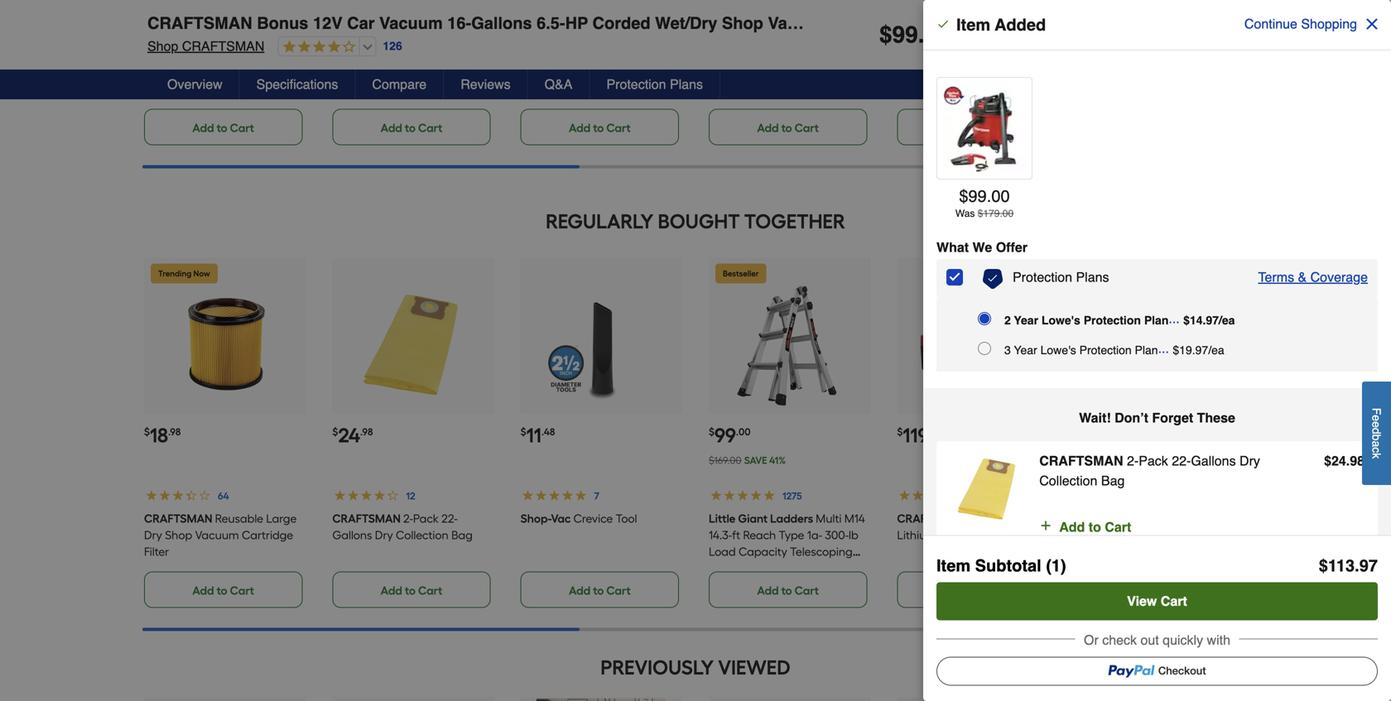 Task type: describe. For each thing, give the bounding box(es) containing it.
pack for 2-pack 22-gallons dry collection bag
[[1139, 453, 1168, 469]]

add inside button
[[1059, 520, 1085, 535]]

. inside 2 year lowe's protection plan ... $ 14 . 97 /ea
[[1203, 314, 1206, 327]]

little giant ladders
[[709, 512, 813, 526]]

craftsman bonus 12v car vacuum 16-gallons 6.5-hp corded wet/dry shop vacuum with accessories included
[[147, 14, 1043, 33]]

compare
[[372, 77, 427, 92]]

added
[[995, 15, 1046, 34]]

corded inside detachable blower 12-gallons 6-hp corded wet/dry shop vacuum with accessories included
[[521, 82, 560, 96]]

vac for shop-vac crevice tool
[[551, 512, 571, 526]]

vacuum inside 5-gallons 4-hp corded wet/dry shop vacuum with accessories included
[[332, 82, 376, 96]]

wait!
[[1079, 410, 1111, 426]]

vacuum inside stealthsonic quiet 12- gallons 5.5-hp corded wet/dry shop vacuum with accessories included
[[1162, 82, 1206, 96]]

regularly
[[546, 209, 654, 233]]

$ 119
[[897, 423, 929, 447]]

accessories inside 9-gallons 5-hp corded wet/dry shop vacuum with accessories included
[[216, 82, 278, 96]]

shop inside 9-gallons 5-hp corded wet/dry shop vacuum with accessories included
[[233, 65, 261, 79]]

99 for was
[[968, 187, 987, 206]]

bit
[[1206, 512, 1220, 526]]

$ 11 .48
[[521, 423, 555, 447]]

add to cart for list item containing shop-vac
[[945, 121, 1007, 135]]

add to cart link for list item containing craftsman
[[332, 109, 491, 145]]

lowe's for 3 year lowe's protection plan ... $ 19 . 97 /ea
[[1041, 344, 1076, 357]]

add to cart for list item containing 2.5-gallons 2-hp corded wet/dry shop vacuum with accessories included
[[757, 121, 819, 135]]

wet/dry inside stealthsonic quiet 12- gallons 5.5-hp corded wet/dry shop vacuum with accessories included
[[1085, 82, 1129, 96]]

protection plans inside button
[[607, 77, 703, 92]]

vacuum inside detachable blower 12-gallons 6-hp corded wet/dry shop vacuum with accessories included
[[521, 98, 564, 112]]

3
[[1004, 344, 1011, 357]]

$ for $ 24 . 98
[[1324, 453, 1331, 469]]

coverage
[[1310, 270, 1368, 285]]

craftsman inside 18 list item
[[144, 512, 212, 526]]

corded inside the 2.5-gallons 2-hp corded wet/dry shop vacuum with accessories included
[[709, 65, 748, 79]]

add down 12-gallons 6-hp corded wet/dry shop vacuum with accessories included
[[945, 121, 967, 135]]

tool
[[616, 512, 637, 526]]

item added
[[956, 15, 1046, 34]]

craftsman inside 24 list item
[[332, 512, 401, 526]]

included inside 9-gallons 5-hp corded wet/dry shop vacuum with accessories included
[[144, 98, 190, 112]]

9-gallons 5-hp corded wet/dry shop vacuum with accessories included
[[144, 49, 278, 112]]

14
[[1190, 314, 1203, 327]]

cart for add to cart link within 99 list item
[[795, 584, 819, 598]]

vacuum inside reusable large dry shop vacuum cartridge filter
[[195, 528, 239, 542]]

ion)
[[970, 528, 990, 542]]

6- inside detachable blower 12-gallons 6-hp corded wet/dry shop vacuum with accessories included
[[615, 65, 625, 79]]

accessories inside the 2.5-gallons 2-hp corded wet/dry shop vacuum with accessories included
[[781, 82, 842, 96]]

hp inside stealthsonic quiet 12- gallons 5.5-hp corded wet/dry shop vacuum with accessories included
[[1147, 65, 1162, 79]]

protection inside 2 year lowe's protection plan ... $ 14 . 97 /ea
[[1084, 314, 1141, 327]]

1 2.5-gallons 2-hp corded wet/dry shop vacuum with accessories included link from the top
[[709, 0, 871, 112]]

12v
[[313, 14, 342, 33]]

included inside detachable blower 12-gallons 6-hp corded wet/dry shop vacuum with accessories included
[[521, 115, 566, 129]]

vacuum inside 12-gallons 6-hp corded wet/dry shop vacuum with accessories included
[[897, 82, 941, 96]]

5.5-
[[1128, 65, 1147, 79]]

.48
[[541, 426, 555, 438]]

97 for 3 year lowe's protection plan ... $ 19 . 97 /ea
[[1195, 344, 1208, 357]]

list item containing shop-vac
[[897, 0, 1059, 145]]

5-gallons 4-hp corded wet/dry shop vacuum with accessories included
[[332, 49, 481, 112]]

to for 24 list item
[[405, 584, 416, 598]]

vacuum inside the 2.5-gallons 2-hp corded wet/dry shop vacuum with accessories included
[[709, 82, 753, 96]]

hp inside detachable blower 12-gallons 6-hp corded wet/dry shop vacuum with accessories included
[[625, 65, 640, 79]]

hp inside 12-gallons 6-hp corded wet/dry shop vacuum with accessories included
[[1016, 49, 1031, 63]]

12- for detachable blower 12-gallons 6-hp corded wet/dry shop vacuum with accessories included
[[559, 65, 573, 79]]

view cart
[[1127, 594, 1187, 609]]

bag for 2-pack 22- gallons dry collection bag
[[451, 528, 473, 542]]

2 year lowe's protection plan ... $ 14 . 97 /ea
[[1004, 311, 1235, 327]]

$ for $ 99 .00 was $ 179 .00
[[959, 187, 968, 206]]

add to cart link for 11 list item
[[521, 572, 679, 608]]

19
[[1179, 344, 1192, 357]]

bag for 2-pack 22-gallons dry collection bag
[[1101, 473, 1125, 489]]

2.5-gallons 2-hp corded wet/dry shop vacuum with accessories included link inside list item
[[709, 49, 866, 112]]

4-
[[456, 49, 466, 63]]

position
[[738, 561, 779, 575]]

c
[[1370, 447, 1383, 453]]

included inside 5-gallons 4-hp corded wet/dry shop vacuum with accessories included
[[332, 98, 378, 112]]

collection for 2-pack 22-gallons dry collection bag
[[1039, 473, 1098, 489]]

cart for add to cart link in '39' list item
[[1171, 584, 1195, 598]]

offer
[[996, 240, 1028, 255]]

300-
[[825, 528, 849, 542]]

ladder
[[782, 561, 820, 575]]

add inside 18 list item
[[192, 584, 214, 598]]

dry for 2-pack 22-gallons dry collection bag
[[1240, 453, 1260, 469]]

protection plans button
[[590, 70, 720, 99]]

97 for 2 year lowe's protection plan ... $ 14 . 97 /ea
[[1206, 314, 1219, 327]]

$169.00
[[709, 454, 742, 466]]

gallons inside 5-gallons 4-hp corded wet/dry shop vacuum with accessories included
[[413, 49, 453, 63]]

stealthsonic
[[1132, 49, 1196, 63]]

18
[[150, 423, 168, 447]]

to for list item containing shop-vac
[[970, 121, 980, 135]]

.98 for 18
[[168, 426, 181, 438]]

stealthsonic quiet 12- gallons 5.5-hp corded wet/dry shop vacuum with accessories included
[[1085, 49, 1245, 112]]

add down the 2.5-gallons 2-hp corded wet/dry shop vacuum with accessories included
[[757, 121, 779, 135]]

view cart button
[[937, 583, 1378, 621]]

119
[[903, 423, 929, 447]]

year for 2 year lowe's protection plan ... $ 14 . 97 /ea
[[1014, 314, 1038, 327]]

. for $ 24 . 98
[[1346, 453, 1350, 469]]

$ 99 .00 was $ 179 .00
[[955, 187, 1014, 219]]

f e e d b a c k button
[[1362, 382, 1391, 485]]

5- inside 9-gallons 5-hp corded wet/dry shop vacuum with accessories included
[[243, 49, 253, 63]]

corded inside stealthsonic quiet 12- gallons 5.5-hp corded wet/dry shop vacuum with accessories included
[[1164, 65, 1204, 79]]

driver
[[1173, 512, 1203, 526]]

lb
[[849, 528, 858, 542]]

item for item subtotal (1)
[[937, 556, 971, 575]]

to for '39' list item
[[1158, 584, 1169, 598]]

terms
[[1258, 270, 1294, 285]]

out
[[1141, 633, 1159, 648]]

ion
[[939, 528, 955, 542]]

list item containing detachable blower 12-gallons 6-hp corded wet/dry shop vacuum with accessories included
[[521, 0, 682, 145]]

$ inside 3 year lowe's protection plan ... $ 19 . 97 /ea
[[1173, 344, 1179, 357]]

wet/dry inside detachable blower 12-gallons 6-hp corded wet/dry shop vacuum with accessories included
[[563, 82, 607, 96]]

overview button
[[151, 70, 240, 99]]

cart for add to cart link corresponding to list item containing shop-vac
[[983, 121, 1007, 135]]

multi m14 14.3-ft reach type 1a- 300-lb load capacity telescoping multi-position ladder
[[709, 512, 865, 575]]

20-
[[991, 512, 1007, 526]]

$44.98
[[1085, 454, 1115, 466]]

shop inside stealthsonic quiet 12- gallons 5.5-hp corded wet/dry shop vacuum with accessories included
[[1132, 82, 1160, 96]]

corded inside 5-gallons 4-hp corded wet/dry shop vacuum with accessories included
[[332, 65, 372, 79]]

load
[[709, 545, 736, 559]]

shop- for shop-vac
[[897, 49, 928, 63]]

check
[[1102, 633, 1137, 648]]

wet/dry up protection plans button
[[655, 14, 717, 33]]

included inside stealthsonic quiet 12- gallons 5.5-hp corded wet/dry shop vacuum with accessories included
[[1150, 98, 1195, 112]]

add to cart link for list item containing 2.5-gallons 2-hp corded wet/dry shop vacuum with accessories included
[[709, 109, 867, 145]]

large
[[266, 512, 297, 526]]

f e e d b a c k
[[1370, 408, 1383, 459]]

dewalt for 5.5-
[[1085, 49, 1129, 63]]

gallons inside 12-gallons 6-hp corded wet/dry shop vacuum with accessories included
[[964, 49, 1004, 63]]

wet/dry inside 9-gallons 5-hp corded wet/dry shop vacuum with accessories included
[[186, 65, 231, 79]]

vac for shop-vac
[[928, 49, 947, 63]]

16-
[[447, 14, 471, 33]]

to for 18 list item
[[217, 584, 227, 598]]

save inside 99 list item
[[744, 454, 767, 466]]

hp inside 5-gallons 4-hp corded wet/dry shop vacuum with accessories included
[[466, 49, 481, 63]]

list item containing dewalt
[[144, 0, 306, 145]]

dewalt for piece)
[[1085, 512, 1129, 526]]

(1)
[[1046, 556, 1066, 575]]

or
[[1084, 633, 1099, 648]]

reviews
[[461, 77, 511, 92]]

$169.00 save 41%
[[709, 454, 786, 466]]

bonus
[[257, 14, 308, 33]]

what
[[937, 240, 969, 255]]

cart for add to cart link in the 18 list item
[[230, 584, 254, 598]]

6- inside 12-gallons 6-hp corded wet/dry shop vacuum with accessories included
[[1007, 49, 1016, 63]]

9-
[[191, 49, 200, 63]]

gallons inside detachable blower 12-gallons 6-hp corded wet/dry shop vacuum with accessories included
[[573, 65, 613, 79]]

k
[[1370, 453, 1383, 459]]

1 horizontal spatial protection plans
[[1013, 270, 1109, 285]]

.00 for $ 99 .00
[[736, 426, 751, 438]]

craftsman inside list item
[[332, 49, 401, 63]]

/ea for 3 year lowe's protection plan ... $ 19 . 97 /ea
[[1208, 344, 1224, 357]]

save inside the '39 $44.98 save 11%'
[[1117, 454, 1140, 466]]

list item containing craftsman
[[332, 0, 494, 145]]

ah;
[[1039, 512, 1057, 526]]

shop inside the 2.5-gallons 2-hp corded wet/dry shop vacuum with accessories included
[[798, 65, 825, 79]]

telescoping
[[790, 545, 853, 559]]

detachable blower 12-gallons 6-hp corded wet/dry shop vacuum with accessories included
[[521, 49, 654, 129]]

shop inside 12-gallons 6-hp corded wet/dry shop vacuum with accessories included
[[986, 65, 1014, 79]]

add to cart for list item containing detachable blower 12-gallons 6-hp corded wet/dry shop vacuum with accessories included
[[569, 121, 631, 135]]

hp inside 9-gallons 5-hp corded wet/dry shop vacuum with accessories included
[[253, 49, 268, 63]]

with inside stealthsonic quiet 12- gallons 5.5-hp corded wet/dry shop vacuum with accessories included
[[1209, 82, 1232, 96]]

craftsman inside 119 list item
[[897, 512, 965, 526]]

plan for 2 year lowe's protection plan ... $ 14 . 97 /ea
[[1144, 314, 1169, 327]]

shop- for shop-vac crevice tool
[[521, 512, 551, 526]]

continue shopping button
[[1234, 5, 1391, 43]]

impact
[[1132, 512, 1170, 526]]

reusable
[[215, 512, 263, 526]]

$ inside 2 year lowe's protection plan ... $ 14 . 97 /ea
[[1183, 314, 1190, 327]]

item subtotal (1)
[[937, 556, 1066, 575]]

reusable large dry shop vacuum cartridge filter
[[144, 512, 297, 559]]

gallons inside 9-gallons 5-hp corded wet/dry shop vacuum with accessories included
[[200, 49, 240, 63]]

shop inside detachable blower 12-gallons 6-hp corded wet/dry shop vacuum with accessories included
[[610, 82, 637, 96]]

add down q&a button
[[569, 121, 591, 135]]

... button for 2 year lowe's protection plan ... $ 14 . 97 /ea
[[1169, 309, 1183, 329]]

add to cart link for 18 list item
[[144, 572, 303, 608]]

wet/dry inside 12-gallons 6-hp corded wet/dry shop vacuum with accessories included
[[939, 65, 984, 79]]

filter
[[144, 545, 169, 559]]

add to cart link for 99 list item
[[709, 572, 867, 608]]

together
[[744, 209, 845, 233]]

cart for add to cart link inside 11 list item
[[606, 584, 631, 598]]

item for item added
[[956, 15, 990, 34]]

1 e from the top
[[1370, 415, 1383, 422]]

add inside 11 list item
[[569, 584, 591, 598]]

gallons inside 2-pack 22- gallons dry collection bag
[[332, 528, 372, 542]]

v20 20-volt 4 ah; lithium ion (li-ion) battery
[[897, 512, 1057, 542]]

accessories inside stealthsonic quiet 12- gallons 5.5-hp corded wet/dry shop vacuum with accessories included
[[1085, 98, 1147, 112]]

was
[[955, 208, 975, 219]]

gallons inside the 2.5-gallons 2-hp corded wet/dry shop vacuum with accessories included
[[799, 49, 838, 63]]

little
[[709, 512, 736, 526]]

chat invite button image
[[1316, 640, 1366, 691]]

add inside '39' list item
[[1134, 584, 1155, 598]]

12- for stealthsonic quiet 12- gallons 5.5-hp corded wet/dry shop vacuum with accessories included
[[1231, 49, 1245, 63]]

wet/dry inside 5-gallons 4-hp corded wet/dry shop vacuum with accessories included
[[375, 65, 419, 79]]

forget
[[1152, 410, 1193, 426]]

detachable
[[591, 49, 653, 63]]

add inside 24 list item
[[381, 584, 402, 598]]

&
[[1298, 270, 1307, 285]]

terms & coverage button
[[1258, 267, 1368, 287]]

$ 99 .00
[[709, 423, 751, 447]]

add to cart for 119 list item
[[945, 584, 1007, 598]]

with inside 12-gallons 6-hp corded wet/dry shop vacuum with accessories included
[[944, 82, 966, 96]]

included inside the 2.5-gallons 2-hp corded wet/dry shop vacuum with accessories included
[[709, 98, 754, 112]]

shop inside reusable large dry shop vacuum cartridge filter
[[165, 528, 192, 542]]

with inside 9-gallons 5-hp corded wet/dry shop vacuum with accessories included
[[191, 82, 213, 96]]

cart for list item containing dewalt add to cart link
[[230, 121, 254, 135]]

type
[[779, 528, 804, 542]]

$ for $ 18 .98
[[144, 426, 150, 438]]

impact driver bit (100-piece)
[[1085, 512, 1220, 542]]

add inside 119 list item
[[945, 584, 967, 598]]

gallons inside 2-pack 22-gallons dry collection bag
[[1191, 453, 1236, 469]]

(100-
[[1085, 528, 1110, 542]]

cart for add to cart link related to list item containing craftsman
[[418, 121, 442, 135]]

wet/dry inside the 2.5-gallons 2-hp corded wet/dry shop vacuum with accessories included
[[751, 65, 795, 79]]

2
[[1004, 314, 1011, 327]]

4
[[1030, 512, 1037, 526]]

to for list item containing detachable blower 12-gallons 6-hp corded wet/dry shop vacuum with accessories included
[[593, 121, 604, 135]]

. for $ 113 . 97
[[1355, 556, 1359, 575]]

cart for list item containing detachable blower 12-gallons 6-hp corded wet/dry shop vacuum with accessories included add to cart link
[[606, 121, 631, 135]]

plan for 3 year lowe's protection plan ... $ 19 . 97 /ea
[[1135, 344, 1158, 357]]

39 $44.98 save 11%
[[1085, 423, 1157, 466]]

protection inside 3 year lowe's protection plan ... $ 19 . 97 /ea
[[1079, 344, 1132, 357]]

5- inside 5-gallons 4-hp corded wet/dry shop vacuum with accessories included
[[403, 49, 413, 63]]

shop-vac crevice tool
[[521, 512, 637, 526]]

accessories inside detachable blower 12-gallons 6-hp corded wet/dry shop vacuum with accessories included
[[593, 98, 654, 112]]

(li-
[[958, 528, 970, 542]]



Task type: vqa. For each thing, say whether or not it's contained in the screenshot.


Task type: locate. For each thing, give the bounding box(es) containing it.
add to cart for 99 list item
[[757, 584, 819, 598]]

98
[[1350, 453, 1365, 469]]

multi-
[[709, 561, 738, 575]]

1 year from the top
[[1014, 314, 1038, 327]]

to left piece) at the bottom of page
[[1089, 520, 1101, 535]]

shopping
[[1301, 16, 1357, 31]]

shop inside 5-gallons 4-hp corded wet/dry shop vacuum with accessories included
[[422, 65, 449, 79]]

2 vertical spatial 99
[[715, 423, 736, 447]]

year
[[1014, 314, 1038, 327], [1014, 344, 1037, 357]]

0 vertical spatial 22-
[[1172, 453, 1191, 469]]

0 vertical spatial /ea
[[1219, 314, 1235, 327]]

to inside add to cart button
[[1089, 520, 1101, 535]]

99 up the $169.00
[[715, 423, 736, 447]]

... button
[[1169, 309, 1183, 329], [1158, 339, 1173, 359]]

0 horizontal spatial 22-
[[441, 512, 458, 526]]

to down the item subtotal (1)
[[970, 584, 980, 598]]

shop-
[[897, 49, 928, 63], [521, 512, 551, 526]]

cart
[[230, 121, 254, 135], [418, 121, 442, 135], [606, 121, 631, 135], [795, 121, 819, 135], [983, 121, 1007, 135], [1105, 520, 1131, 535], [230, 584, 254, 598], [418, 584, 442, 598], [606, 584, 631, 598], [795, 584, 819, 598], [983, 584, 1007, 598], [1171, 584, 1195, 598], [1161, 594, 1187, 609]]

5 list item from the left
[[897, 0, 1059, 145]]

/ea right 19
[[1208, 344, 1224, 357]]

plans
[[670, 77, 703, 92], [1076, 270, 1109, 285]]

save left 11%
[[1117, 454, 1140, 466]]

add to cart link down capacity
[[709, 572, 867, 608]]

0 horizontal spatial 2-
[[403, 512, 413, 526]]

add right ah;
[[1059, 520, 1085, 535]]

24 for $ 24 . 98
[[1331, 453, 1346, 469]]

year right '2'
[[1014, 314, 1038, 327]]

0 horizontal spatial pack
[[413, 512, 439, 526]]

previously viewed heading
[[142, 651, 1249, 684]]

/ea inside 3 year lowe's protection plan ... $ 19 . 97 /ea
[[1208, 344, 1224, 357]]

0 vertical spatial ...
[[1169, 311, 1180, 326]]

2 horizontal spatial 12-
[[1231, 49, 1245, 63]]

save left the 41%
[[744, 454, 767, 466]]

to right 'view'
[[1158, 584, 1169, 598]]

lowe's for 2 year lowe's protection plan ... $ 14 . 97 /ea
[[1042, 314, 1080, 327]]

add to cart down 12-gallons 6-hp corded wet/dry shop vacuum with accessories included
[[945, 121, 1007, 135]]

12- inside 12-gallons 6-hp corded wet/dry shop vacuum with accessories included
[[950, 49, 964, 63]]

protection up 3 year lowe's protection plan ... $ 19 . 97 /ea in the right of the page
[[1084, 314, 1141, 327]]

1 vertical spatial 6-
[[615, 65, 625, 79]]

1 horizontal spatial 6-
[[1007, 49, 1016, 63]]

q&a
[[545, 77, 573, 92]]

add to cart link down reusable large dry shop vacuum cartridge filter
[[144, 572, 303, 608]]

1 horizontal spatial collection
[[1039, 473, 1098, 489]]

ladders
[[770, 512, 813, 526]]

0 horizontal spatial shop-
[[521, 512, 551, 526]]

add to cart link inside 18 list item
[[144, 572, 303, 608]]

add to cart for 18 list item
[[192, 584, 254, 598]]

to down the ladder
[[781, 584, 792, 598]]

11 list item
[[521, 258, 682, 608]]

0 vertical spatial vac
[[928, 49, 947, 63]]

2 vertical spatial 2-
[[403, 512, 413, 526]]

or check out quickly with
[[1084, 633, 1230, 648]]

volt
[[1007, 512, 1027, 526]]

accessories inside 5-gallons 4-hp corded wet/dry shop vacuum with accessories included
[[404, 82, 466, 96]]

wait! don't forget these
[[1079, 410, 1235, 426]]

to down 9-gallons 5-hp corded wet/dry shop vacuum with accessories included
[[217, 121, 227, 135]]

5- right 126
[[403, 49, 413, 63]]

with inside the 2.5-gallons 2-hp corded wet/dry shop vacuum with accessories included
[[756, 82, 778, 96]]

add to cart right ah;
[[1059, 520, 1131, 535]]

6- down added in the top of the page
[[1007, 49, 1016, 63]]

add to cart link for list item containing detachable blower 12-gallons 6-hp corded wet/dry shop vacuum with accessories included
[[521, 109, 679, 145]]

1 horizontal spatial 99
[[892, 22, 918, 48]]

dewalt inside '39' list item
[[1085, 512, 1129, 526]]

add to cart down q&a button
[[569, 121, 631, 135]]

1 vertical spatial /ea
[[1208, 344, 1224, 357]]

0 vertical spatial 6-
[[1007, 49, 1016, 63]]

... left 14
[[1169, 311, 1180, 326]]

1 horizontal spatial dry
[[375, 528, 393, 542]]

lowe's right '2'
[[1042, 314, 1080, 327]]

to down 2-pack 22- gallons dry collection bag
[[405, 584, 416, 598]]

12- right quiet
[[1231, 49, 1245, 63]]

0 horizontal spatial bag
[[451, 528, 473, 542]]

add to cart link down overview button
[[144, 109, 303, 145]]

113
[[1328, 556, 1355, 575]]

99 up was
[[968, 187, 987, 206]]

1 horizontal spatial bag
[[1101, 473, 1125, 489]]

$ 24 .98
[[332, 423, 373, 447]]

3 list item from the left
[[521, 0, 682, 145]]

24 for $ 24 .98
[[338, 423, 360, 447]]

hp inside the 2.5-gallons 2-hp corded wet/dry shop vacuum with accessories included
[[851, 49, 866, 63]]

1 horizontal spatial 5-
[[403, 49, 413, 63]]

2 list item from the left
[[332, 0, 494, 145]]

.00 inside $ 99 .00
[[736, 426, 751, 438]]

specifications
[[256, 77, 338, 92]]

dry inside 2-pack 22- gallons dry collection bag
[[375, 528, 393, 542]]

add to cart for 24 list item
[[381, 584, 442, 598]]

to for 119 list item
[[970, 584, 980, 598]]

wet/dry down "shop-vac" at the top
[[939, 65, 984, 79]]

.00 for $ 99 .00 was $ 179 .00
[[987, 187, 1010, 206]]

24 inside list item
[[338, 423, 360, 447]]

0 horizontal spatial vac
[[551, 512, 571, 526]]

to down crevice
[[593, 584, 604, 598]]

97 right the 113
[[1359, 556, 1378, 575]]

0 vertical spatial protection plans
[[607, 77, 703, 92]]

... for 2 year lowe's protection plan ... $ 14 . 97 /ea
[[1169, 311, 1180, 326]]

wet/dry down 126
[[375, 65, 419, 79]]

shop- left crevice
[[521, 512, 551, 526]]

cartridge
[[242, 528, 293, 542]]

0 horizontal spatial plans
[[670, 77, 703, 92]]

quiet
[[1199, 49, 1228, 63]]

add up out
[[1134, 584, 1155, 598]]

0 vertical spatial 24
[[338, 423, 360, 447]]

$ inside $ 11 .48
[[521, 426, 526, 438]]

0 horizontal spatial 24
[[338, 423, 360, 447]]

m14
[[844, 512, 865, 526]]

97 right 14
[[1206, 314, 1219, 327]]

41%
[[769, 454, 786, 466]]

$ 18 .98
[[144, 423, 181, 447]]

99
[[892, 22, 918, 48], [968, 187, 987, 206], [715, 423, 736, 447]]

.00 up the $169.00 save 41%
[[736, 426, 751, 438]]

6- down detachable
[[615, 65, 625, 79]]

add to cart inside 24 list item
[[381, 584, 442, 598]]

shop- inside 11 list item
[[521, 512, 551, 526]]

hp up the q&a
[[565, 14, 588, 33]]

99 inside list item
[[715, 423, 736, 447]]

protection down detachable
[[607, 77, 666, 92]]

1 horizontal spatial pack
[[1139, 453, 1168, 469]]

hp left "shop-vac" at the top
[[851, 49, 866, 63]]

97 inside 3 year lowe's protection plan ... $ 19 . 97 /ea
[[1195, 344, 1208, 357]]

1 vertical spatial lowe's
[[1041, 344, 1076, 357]]

$ inside $ 24 .98
[[332, 426, 338, 438]]

checkmark image
[[937, 17, 950, 31]]

add down 2-pack 22- gallons dry collection bag
[[381, 584, 402, 598]]

don't
[[1115, 410, 1148, 426]]

22- inside 2-pack 22-gallons dry collection bag
[[1172, 453, 1191, 469]]

0 horizontal spatial 5-
[[243, 49, 253, 63]]

add to cart link down q&a button
[[521, 109, 679, 145]]

add to cart link up or check out quickly with on the right of page
[[1085, 572, 1244, 608]]

12- right the 'blower'
[[559, 65, 573, 79]]

2- inside 2-pack 22-gallons dry collection bag
[[1127, 453, 1139, 469]]

add to cart link down ion)
[[897, 572, 1055, 608]]

0 horizontal spatial collection
[[396, 528, 449, 542]]

22-
[[1172, 453, 1191, 469], [441, 512, 458, 526]]

12- inside detachable blower 12-gallons 6-hp corded wet/dry shop vacuum with accessories included
[[559, 65, 573, 79]]

12-
[[950, 49, 964, 63], [1231, 49, 1245, 63], [559, 65, 573, 79]]

2- for 2-pack 22- gallons dry collection bag
[[403, 512, 413, 526]]

add to cart link inside 11 list item
[[521, 572, 679, 608]]

wet/dry down the "2.5-"
[[751, 65, 795, 79]]

99 up "shop-vac" at the top
[[892, 22, 918, 48]]

to down 12-gallons 6-hp corded wet/dry shop vacuum with accessories included
[[970, 121, 980, 135]]

24 list item
[[332, 258, 494, 608]]

f
[[1370, 408, 1383, 415]]

0 vertical spatial ... button
[[1169, 309, 1183, 329]]

year inside 2 year lowe's protection plan ... $ 14 . 97 /ea
[[1014, 314, 1038, 327]]

lowe's right 3
[[1041, 344, 1076, 357]]

dewalt left 9-
[[144, 49, 188, 63]]

99 inside $ 99 .00 was $ 179 .00
[[968, 187, 987, 206]]

0 horizontal spatial 12-
[[559, 65, 573, 79]]

/ea inside 2 year lowe's protection plan ... $ 14 . 97 /ea
[[1219, 314, 1235, 327]]

$ for $ 99 .00
[[709, 426, 715, 438]]

cart for add to cart link in the 119 list item
[[983, 584, 1007, 598]]

dewalt
[[144, 49, 188, 63], [1085, 49, 1129, 63], [1085, 512, 1129, 526]]

2 .98 from the left
[[360, 426, 373, 438]]

2 vertical spatial .00
[[736, 426, 751, 438]]

add to cart for '39' list item
[[1134, 584, 1195, 598]]

add to cart link for 119 list item
[[897, 572, 1055, 608]]

0 vertical spatial 99
[[892, 22, 918, 48]]

... inside 2 year lowe's protection plan ... $ 14 . 97 /ea
[[1169, 311, 1180, 326]]

collection inside 2-pack 22-gallons dry collection bag
[[1039, 473, 1098, 489]]

blower
[[521, 65, 556, 79]]

1 save from the left
[[744, 454, 767, 466]]

subtotal
[[975, 556, 1041, 575]]

add to cart down the item subtotal (1)
[[945, 584, 1007, 598]]

1 detachable blower 12-gallons 6-hp corded wet/dry shop vacuum with accessories included link from the top
[[521, 0, 682, 129]]

to for list item containing 2.5-gallons 2-hp corded wet/dry shop vacuum with accessories included
[[781, 121, 792, 135]]

previously viewed
[[601, 656, 791, 680]]

these
[[1197, 410, 1235, 426]]

0 horizontal spatial protection plans
[[607, 77, 703, 92]]

2 horizontal spatial 99
[[968, 187, 987, 206]]

regularly bought together
[[546, 209, 845, 233]]

year inside 3 year lowe's protection plan ... $ 19 . 97 /ea
[[1014, 344, 1037, 357]]

2 horizontal spatial dry
[[1240, 453, 1260, 469]]

add to cart up or check out quickly with on the right of page
[[1134, 584, 1195, 598]]

$ for $ 11 .48
[[521, 426, 526, 438]]

dewalt up the 5.5-
[[1085, 49, 1129, 63]]

0 vertical spatial pack
[[1139, 453, 1168, 469]]

cart inside 18 list item
[[230, 584, 254, 598]]

1 horizontal spatial save
[[1117, 454, 1140, 466]]

to for 99 list item
[[781, 584, 792, 598]]

quickly
[[1163, 633, 1203, 648]]

.98 for 24
[[360, 426, 373, 438]]

$ for $ 113 . 97
[[1319, 556, 1328, 575]]

2 save from the left
[[1117, 454, 1140, 466]]

wet/dry down the 5.5-
[[1085, 82, 1129, 96]]

accessories
[[873, 14, 971, 33], [216, 82, 278, 96], [404, 82, 466, 96], [781, 82, 842, 96], [969, 82, 1031, 96], [593, 98, 654, 112], [1085, 98, 1147, 112]]

. inside 3 year lowe's protection plan ... $ 19 . 97 /ea
[[1192, 344, 1195, 357]]

/ea right 14
[[1219, 314, 1235, 327]]

18 list item
[[144, 258, 306, 608]]

/ea
[[1219, 314, 1235, 327], [1208, 344, 1224, 357]]

1 horizontal spatial .98
[[360, 426, 373, 438]]

dewalt for corded
[[144, 49, 188, 63]]

1 5- from the left
[[243, 49, 253, 63]]

pack for 2-pack 22- gallons dry collection bag
[[413, 512, 439, 526]]

0 vertical spatial item
[[956, 15, 990, 34]]

wet/dry down 9-
[[186, 65, 231, 79]]

dewalt up '(100-'
[[1085, 512, 1129, 526]]

179
[[983, 208, 1000, 219]]

add down the item subtotal (1)
[[945, 584, 967, 598]]

to for list item containing dewalt
[[217, 121, 227, 135]]

add to cart inside button
[[1059, 520, 1131, 535]]

99 list item
[[709, 258, 871, 608]]

pack inside 2-pack 22-gallons dry collection bag
[[1139, 453, 1168, 469]]

with inside detachable blower 12-gallons 6-hp corded wet/dry shop vacuum with accessories included
[[567, 98, 590, 112]]

add down overview button
[[192, 121, 214, 135]]

... for 3 year lowe's protection plan ... $ 19 . 97 /ea
[[1158, 341, 1169, 356]]

2 vertical spatial 97
[[1359, 556, 1378, 575]]

0 vertical spatial 97
[[1206, 314, 1219, 327]]

bag inside 2-pack 22- gallons dry collection bag
[[451, 528, 473, 542]]

to down compare button
[[405, 121, 416, 135]]

to for 11 list item
[[593, 584, 604, 598]]

plans inside button
[[670, 77, 703, 92]]

1 horizontal spatial vac
[[928, 49, 947, 63]]

vac left crevice
[[551, 512, 571, 526]]

$ for $ 99 . 00
[[879, 22, 892, 48]]

22- for 2-pack 22- gallons dry collection bag
[[441, 512, 458, 526]]

e up b
[[1370, 422, 1383, 428]]

... button left 19
[[1158, 339, 1173, 359]]

add to cart for list item containing craftsman
[[381, 121, 442, 135]]

2- inside the 2.5-gallons 2-hp corded wet/dry shop vacuum with accessories included
[[841, 49, 851, 63]]

97 right 19
[[1195, 344, 1208, 357]]

shop- down $ 99 . 00
[[897, 49, 928, 63]]

add down compare button
[[381, 121, 402, 135]]

2 2.5-gallons 2-hp corded wet/dry shop vacuum with accessories included link from the top
[[709, 49, 866, 112]]

plan
[[1144, 314, 1169, 327], [1135, 344, 1158, 357]]

add to cart down reusable large dry shop vacuum cartridge filter
[[192, 584, 254, 598]]

cart inside 24 list item
[[418, 584, 442, 598]]

119 list item
[[897, 258, 1059, 608]]

2 horizontal spatial 2-
[[1127, 453, 1139, 469]]

1 .98 from the left
[[168, 426, 181, 438]]

2 e from the top
[[1370, 422, 1383, 428]]

1 vertical spatial product image
[[951, 451, 1025, 530]]

$ for $ 24 .98
[[332, 426, 338, 438]]

add to cart inside '39' list item
[[1134, 584, 1195, 598]]

1 vertical spatial pack
[[413, 512, 439, 526]]

add to cart down compare button
[[381, 121, 442, 135]]

39
[[1091, 423, 1112, 447]]

add down the position
[[757, 584, 779, 598]]

cart inside 11 list item
[[606, 584, 631, 598]]

add to cart inside 18 list item
[[192, 584, 254, 598]]

1 vertical spatial plan
[[1135, 344, 1158, 357]]

add to cart link for list item containing shop-vac
[[897, 109, 1055, 145]]

regularly bought together heading
[[142, 205, 1249, 238]]

bag inside 2-pack 22-gallons dry collection bag
[[1101, 473, 1125, 489]]

lithium
[[897, 528, 936, 542]]

with
[[836, 14, 869, 33], [191, 82, 213, 96], [379, 82, 402, 96], [756, 82, 778, 96], [944, 82, 966, 96], [1209, 82, 1232, 96], [567, 98, 590, 112], [1207, 633, 1230, 648]]

3 year lowe's protection plan ... $ 19 . 97 /ea
[[1004, 341, 1224, 357]]

previously
[[601, 656, 714, 680]]

0 vertical spatial lowe's
[[1042, 314, 1080, 327]]

plus image
[[1039, 518, 1053, 534]]

specifications button
[[240, 70, 356, 99]]

add to cart
[[192, 121, 254, 135], [381, 121, 442, 135], [569, 121, 631, 135], [757, 121, 819, 135], [945, 121, 1007, 135], [1059, 520, 1131, 535], [192, 584, 254, 598], [381, 584, 442, 598], [569, 584, 631, 598], [757, 584, 819, 598], [945, 584, 1007, 598], [1134, 584, 1195, 598]]

0 vertical spatial plans
[[670, 77, 703, 92]]

e
[[1370, 415, 1383, 422], [1370, 422, 1383, 428]]

... inside 3 year lowe's protection plan ... $ 19 . 97 /ea
[[1158, 341, 1169, 356]]

.00 up offer
[[1000, 208, 1014, 219]]

shop-vac
[[897, 49, 947, 63]]

1 horizontal spatial 22-
[[1172, 453, 1191, 469]]

save
[[744, 454, 767, 466], [1117, 454, 1140, 466]]

2 detachable blower 12-gallons 6-hp corded wet/dry shop vacuum with accessories included link from the top
[[521, 49, 654, 129]]

14.3-
[[709, 528, 732, 542]]

to for list item containing craftsman
[[405, 121, 416, 135]]

1 vertical spatial collection
[[396, 528, 449, 542]]

to down the 2.5-gallons 2-hp corded wet/dry shop vacuum with accessories included
[[781, 121, 792, 135]]

included
[[975, 14, 1043, 33], [144, 98, 190, 112], [332, 98, 378, 112], [709, 98, 754, 112], [897, 98, 942, 112], [1150, 98, 1195, 112], [521, 115, 566, 129]]

lowe's inside 2 year lowe's protection plan ... $ 14 . 97 /ea
[[1042, 314, 1080, 327]]

2.5-
[[780, 49, 799, 63]]

97
[[1206, 314, 1219, 327], [1195, 344, 1208, 357], [1359, 556, 1378, 575]]

hp down detachable
[[625, 65, 640, 79]]

4 list item from the left
[[709, 0, 871, 145]]

39 list item
[[1085, 258, 1247, 608]]

add inside 99 list item
[[757, 584, 779, 598]]

1 vertical spatial plans
[[1076, 270, 1109, 285]]

0 horizontal spatial save
[[744, 454, 767, 466]]

2 year from the top
[[1014, 344, 1037, 357]]

. for $ 99 . 00
[[918, 22, 924, 48]]

add to cart link down the "2.5-"
[[709, 109, 867, 145]]

add to cart down crevice
[[569, 584, 631, 598]]

plan left 19
[[1135, 344, 1158, 357]]

1 horizontal spatial 2-
[[841, 49, 851, 63]]

viewed
[[718, 656, 791, 680]]

to down reusable large dry shop vacuum cartridge filter
[[217, 584, 227, 598]]

... left 19
[[1158, 341, 1169, 356]]

0 vertical spatial .00
[[987, 187, 1010, 206]]

1 horizontal spatial plans
[[1076, 270, 1109, 285]]

list item containing 2.5-gallons 2-hp corded wet/dry shop vacuum with accessories included
[[709, 0, 871, 145]]

99 for 00
[[892, 22, 918, 48]]

collection for 2-pack 22- gallons dry collection bag
[[396, 528, 449, 542]]

what we offer
[[937, 240, 1028, 255]]

0 horizontal spatial 6-
[[615, 65, 625, 79]]

1 vertical spatial 22-
[[441, 512, 458, 526]]

5- right 9-
[[243, 49, 253, 63]]

accessories inside 12-gallons 6-hp corded wet/dry shop vacuum with accessories included
[[969, 82, 1031, 96]]

$ 113 . 97
[[1319, 556, 1378, 575]]

hp down added in the top of the page
[[1016, 49, 1031, 63]]

$ inside $ 99 .00
[[709, 426, 715, 438]]

24
[[338, 423, 360, 447], [1331, 453, 1346, 469]]

0 vertical spatial plan
[[1144, 314, 1169, 327]]

2-
[[841, 49, 851, 63], [1127, 453, 1139, 469], [403, 512, 413, 526]]

1 horizontal spatial shop-
[[897, 49, 928, 63]]

0 vertical spatial product image
[[941, 84, 1030, 174]]

gallons inside stealthsonic quiet 12- gallons 5.5-hp corded wet/dry shop vacuum with accessories included
[[1085, 65, 1125, 79]]

0 horizontal spatial .98
[[168, 426, 181, 438]]

1 vertical spatial ...
[[1158, 341, 1169, 356]]

close image
[[1364, 16, 1380, 32]]

hp down bonus
[[253, 49, 268, 63]]

detachable blower 12-gallons 6-hp corded wet/dry shop vacuum with accessories included link
[[521, 0, 682, 129], [521, 49, 654, 129]]

1 horizontal spatial 12-
[[950, 49, 964, 63]]

/ea for 2 year lowe's protection plan ... $ 14 . 97 /ea
[[1219, 314, 1235, 327]]

pack inside 2-pack 22- gallons dry collection bag
[[413, 512, 439, 526]]

1 vertical spatial year
[[1014, 344, 1037, 357]]

add to cart inside 11 list item
[[569, 584, 631, 598]]

12- inside stealthsonic quiet 12- gallons 5.5-hp corded wet/dry shop vacuum with accessories included
[[1231, 49, 1245, 63]]

126
[[383, 39, 402, 53]]

0 horizontal spatial dry
[[144, 528, 162, 542]]

$ inside the $ 119
[[897, 426, 903, 438]]

vac down 00
[[928, 49, 947, 63]]

22- for 2-pack 22-gallons dry collection bag
[[1172, 453, 1191, 469]]

plan inside 3 year lowe's protection plan ... $ 19 . 97 /ea
[[1135, 344, 1158, 357]]

with inside 5-gallons 4-hp corded wet/dry shop vacuum with accessories included
[[379, 82, 402, 96]]

.98 inside $ 18 .98
[[168, 426, 181, 438]]

1 vertical spatial vac
[[551, 512, 571, 526]]

add to cart link for 24 list item
[[332, 572, 491, 608]]

car
[[347, 14, 375, 33]]

add to cart link for list item containing dewalt
[[144, 109, 303, 145]]

add to cart link down 2-pack 22- gallons dry collection bag
[[332, 572, 491, 608]]

vac inside list item
[[928, 49, 947, 63]]

1 vertical spatial 97
[[1195, 344, 1208, 357]]

1 vertical spatial bag
[[451, 528, 473, 542]]

hp up "reviews"
[[466, 49, 481, 63]]

0 horizontal spatial 99
[[715, 423, 736, 447]]

add to cart button
[[1039, 518, 1131, 537]]

add to cart down 2-pack 22- gallons dry collection bag
[[381, 584, 442, 598]]

protection plans down offer
[[1013, 270, 1109, 285]]

1 vertical spatial 2-
[[1127, 453, 1139, 469]]

0 vertical spatial shop-
[[897, 49, 928, 63]]

.98 inside $ 24 .98
[[360, 426, 373, 438]]

0 vertical spatial bag
[[1101, 473, 1125, 489]]

cart for add to cart link related to list item containing 2.5-gallons 2-hp corded wet/dry shop vacuum with accessories included
[[795, 121, 819, 135]]

craftsman
[[147, 14, 252, 33], [182, 39, 264, 54], [332, 49, 401, 63], [1039, 453, 1123, 469], [144, 512, 212, 526], [332, 512, 401, 526], [897, 512, 965, 526]]

add to cart down the ladder
[[757, 584, 819, 598]]

hp
[[565, 14, 588, 33], [253, 49, 268, 63], [466, 49, 481, 63], [851, 49, 866, 63], [1016, 49, 1031, 63], [625, 65, 640, 79], [1147, 65, 1162, 79]]

vacuum inside 9-gallons 5-hp corded wet/dry shop vacuum with accessories included
[[144, 82, 188, 96]]

list item
[[144, 0, 306, 145], [332, 0, 494, 145], [521, 0, 682, 145], [709, 0, 871, 145], [897, 0, 1059, 145]]

protection plan filled image
[[983, 269, 1003, 289]]

1 vertical spatial ... button
[[1158, 339, 1173, 359]]

$ for $ 119
[[897, 426, 903, 438]]

1 vertical spatial 99
[[968, 187, 987, 206]]

1 list item from the left
[[144, 0, 306, 145]]

1 vertical spatial 24
[[1331, 453, 1346, 469]]

protection plans down detachable
[[607, 77, 703, 92]]

dry inside reusable large dry shop vacuum cartridge filter
[[144, 528, 162, 542]]

1 vertical spatial item
[[937, 556, 971, 575]]

item right checkmark image
[[956, 15, 990, 34]]

protection inside protection plans button
[[607, 77, 666, 92]]

year for 3 year lowe's protection plan ... $ 19 . 97 /ea
[[1014, 344, 1037, 357]]

dry for 2-pack 22- gallons dry collection bag
[[375, 528, 393, 542]]

add to cart link
[[144, 109, 303, 145], [332, 109, 491, 145], [521, 109, 679, 145], [709, 109, 867, 145], [897, 109, 1055, 145], [144, 572, 303, 608], [332, 572, 491, 608], [521, 572, 679, 608], [709, 572, 867, 608], [897, 572, 1055, 608], [1085, 572, 1244, 608]]

add to cart link inside '39' list item
[[1085, 572, 1244, 608]]

add to cart for 11 list item
[[569, 584, 631, 598]]

add down shop-vac crevice tool in the bottom of the page
[[569, 584, 591, 598]]

0 vertical spatial year
[[1014, 314, 1038, 327]]

0 vertical spatial collection
[[1039, 473, 1098, 489]]

...
[[1169, 311, 1180, 326], [1158, 341, 1169, 356]]

protection down offer
[[1013, 270, 1072, 285]]

... button for 3 year lowe's protection plan ... $ 19 . 97 /ea
[[1158, 339, 1173, 359]]

add to cart link down compare button
[[332, 109, 491, 145]]

1 vertical spatial shop-
[[521, 512, 551, 526]]

1 horizontal spatial 24
[[1331, 453, 1346, 469]]

hp down stealthsonic
[[1147, 65, 1162, 79]]

add to cart down the 2.5-gallons 2-hp corded wet/dry shop vacuum with accessories included
[[757, 121, 819, 135]]

continue
[[1244, 16, 1297, 31]]

wet/dry down detachable
[[563, 82, 607, 96]]

11%
[[1142, 454, 1157, 466]]

... button left 14
[[1169, 309, 1183, 329]]

included inside 12-gallons 6-hp corded wet/dry shop vacuum with accessories included
[[897, 98, 942, 112]]

1 vertical spatial protection plans
[[1013, 270, 1109, 285]]

add to cart link down crevice
[[521, 572, 679, 608]]

add to cart link for '39' list item
[[1085, 572, 1244, 608]]

2 5- from the left
[[403, 49, 413, 63]]

cart for add to cart link in 24 list item
[[418, 584, 442, 598]]

reviews button
[[444, 70, 528, 99]]

0 vertical spatial 2-
[[841, 49, 851, 63]]

add down reusable large dry shop vacuum cartridge filter
[[192, 584, 214, 598]]

lowe's inside 3 year lowe's protection plan ... $ 19 . 97 /ea
[[1041, 344, 1076, 357]]

q&a button
[[528, 70, 590, 99]]

2- for 2-pack 22-gallons dry collection bag
[[1127, 453, 1139, 469]]

12- down 00
[[950, 49, 964, 63]]

4.2 stars image
[[279, 40, 356, 55]]

product image
[[941, 84, 1030, 174], [951, 451, 1025, 530]]

1 vertical spatial .00
[[1000, 208, 1014, 219]]

$ 99 . 00
[[879, 22, 950, 48]]

compare button
[[356, 70, 444, 99]]

cart inside '39' list item
[[1171, 584, 1195, 598]]

corded inside 9-gallons 5-hp corded wet/dry shop vacuum with accessories included
[[144, 65, 184, 79]]

vacuum
[[379, 14, 443, 33], [768, 14, 831, 33], [144, 82, 188, 96], [332, 82, 376, 96], [709, 82, 753, 96], [897, 82, 941, 96], [1162, 82, 1206, 96], [521, 98, 564, 112], [195, 528, 239, 542]]

corded inside 12-gallons 6-hp corded wet/dry shop vacuum with accessories included
[[897, 65, 937, 79]]

.00 up 179
[[987, 187, 1010, 206]]

add to cart for list item containing dewalt
[[192, 121, 254, 135]]



